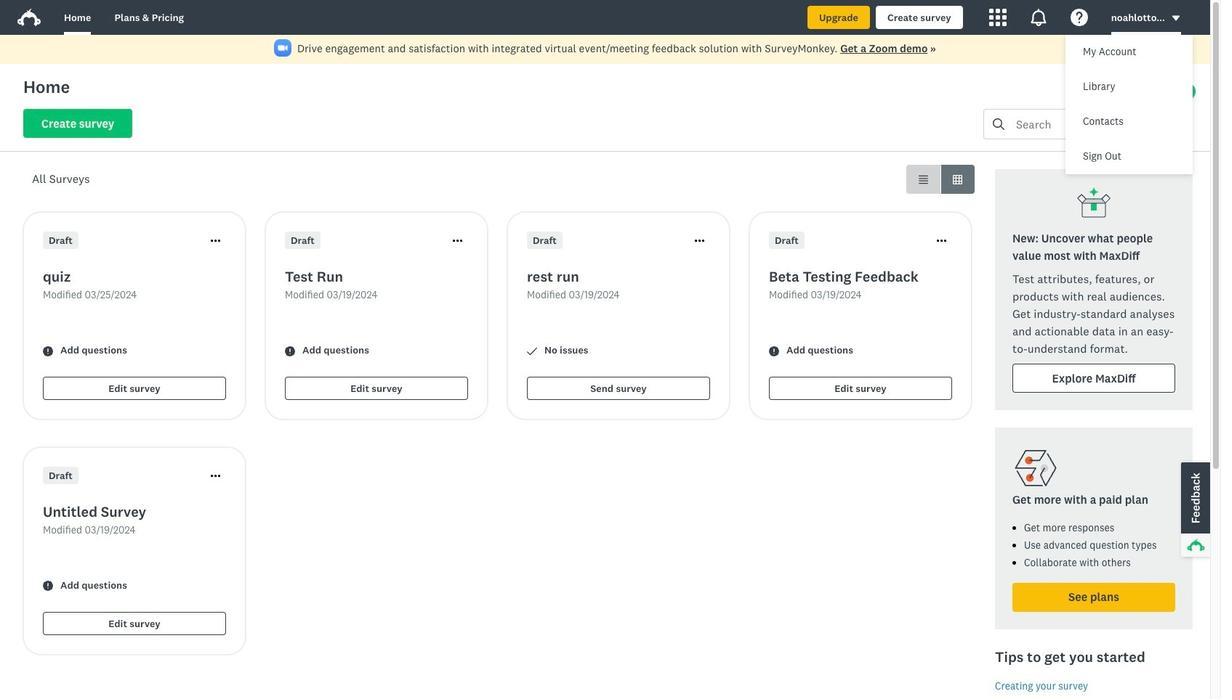 Task type: vqa. For each thing, say whether or not it's contained in the screenshot.
notification center icon
yes



Task type: describe. For each thing, give the bounding box(es) containing it.
search image
[[993, 118, 1004, 130]]

warning image
[[43, 346, 53, 357]]

1 brand logo image from the top
[[17, 6, 41, 29]]

no issues image
[[527, 346, 537, 357]]

help icon image
[[1070, 9, 1088, 26]]

search image
[[993, 118, 1004, 130]]

response based pricing icon image
[[1012, 446, 1059, 492]]

1 horizontal spatial warning image
[[285, 346, 295, 357]]

max diff icon image
[[1076, 187, 1111, 222]]



Task type: locate. For each thing, give the bounding box(es) containing it.
warning image
[[285, 346, 295, 357], [769, 346, 779, 357], [43, 582, 53, 592]]

notification center icon image
[[1030, 9, 1047, 26]]

2 brand logo image from the top
[[17, 9, 41, 26]]

brand logo image
[[17, 6, 41, 29], [17, 9, 41, 26]]

group
[[906, 165, 975, 194]]

products icon image
[[989, 9, 1006, 26], [989, 9, 1006, 26]]

0 horizontal spatial warning image
[[43, 582, 53, 592]]

dropdown arrow icon image
[[1171, 13, 1181, 23], [1172, 16, 1180, 21]]

Search text field
[[1004, 110, 1150, 139]]

x image
[[1182, 46, 1191, 55]]

2 horizontal spatial warning image
[[769, 346, 779, 357]]



